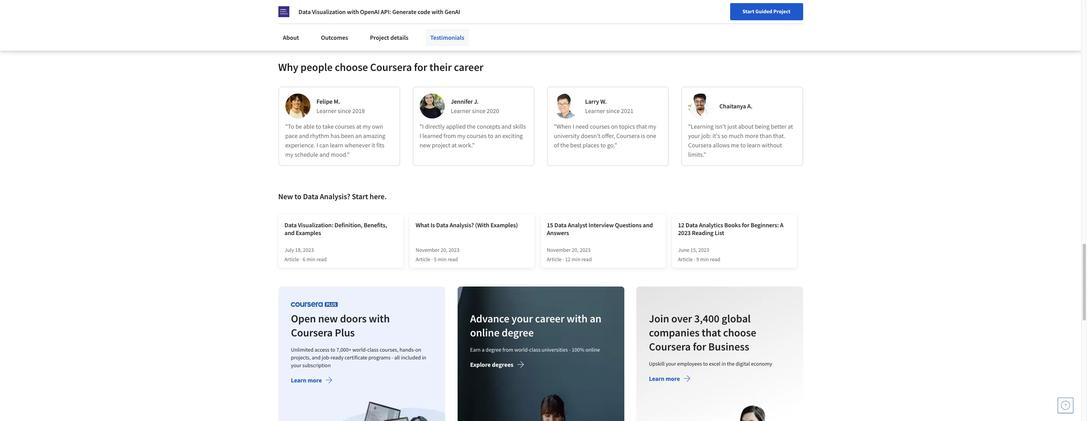 Task type: locate. For each thing, give the bounding box(es) containing it.
guided inside this guided project is designed for laptops or desktop computers with a reliable internet connection, not mobile devices.
[[319, 4, 338, 12]]

2 horizontal spatial at
[[788, 123, 793, 131]]

1 horizontal spatial learn
[[747, 142, 761, 149]]

1 horizontal spatial more
[[666, 376, 680, 383]]

or
[[419, 4, 425, 12]]

0 horizontal spatial career
[[454, 60, 484, 74]]

devices.
[[369, 13, 390, 21]]

j.
[[474, 98, 479, 106]]

able
[[303, 123, 315, 131]]

(with
[[475, 222, 490, 229]]

in
[[422, 355, 426, 362], [722, 361, 726, 368]]

20, inside november 20, 2023 article · 5 min read
[[441, 247, 448, 254]]

3 · from the left
[[563, 256, 564, 263]]

class
[[367, 347, 379, 354], [529, 347, 540, 354]]

3 since from the left
[[607, 107, 620, 115]]

w.
[[601, 98, 607, 106]]

included
[[401, 355, 421, 362]]

your inside advance your career with an online degree
[[511, 312, 533, 326]]

read right 9
[[710, 256, 721, 263]]

advance your career with an online degree
[[470, 312, 601, 340]]

on up included on the left
[[415, 347, 421, 354]]

2 horizontal spatial the
[[727, 361, 735, 368]]

learner inside the jennifer j. learner since 2020
[[451, 107, 471, 115]]

for left laptops
[[390, 4, 397, 12]]

min inside june 15, 2023 article · 9 min read
[[700, 256, 709, 263]]

since down "w." in the top of the page
[[607, 107, 620, 115]]

2023 inside november 20, 2023 article · 12 min read
[[580, 247, 591, 254]]

for right books
[[742, 222, 750, 229]]

· inside july 18, 2023 article · 6 min read
[[300, 256, 302, 263]]

class for courses,
[[367, 347, 379, 354]]

0 vertical spatial new
[[420, 142, 431, 149]]

learn for has
[[330, 142, 343, 149]]

coursera inside "when i need courses on topics that my university doesn't offer, coursera is one of the best places to go."
[[617, 132, 640, 140]]

· inside june 15, 2023 article · 9 min read
[[694, 256, 695, 263]]

1 horizontal spatial online
[[585, 347, 600, 354]]

0 horizontal spatial on
[[415, 347, 421, 354]]

coursera up the limits."
[[689, 142, 712, 149]]

november inside november 20, 2023 article · 12 min read
[[547, 247, 571, 254]]

is inside "when i need courses on topics that my university doesn't offer, coursera is one of the best places to go."
[[641, 132, 645, 140]]

0 horizontal spatial class
[[367, 347, 379, 354]]

i left need
[[573, 123, 575, 131]]

read inside november 20, 2023 article · 5 min read
[[448, 256, 458, 263]]

3 read from the left
[[582, 256, 592, 263]]

doors
[[340, 312, 367, 326]]

1 horizontal spatial on
[[611, 123, 618, 131]]

class left universities
[[529, 347, 540, 354]]

min right 6
[[307, 256, 315, 263]]

since
[[338, 107, 351, 115], [472, 107, 486, 115], [607, 107, 620, 115]]

2 horizontal spatial learner
[[585, 107, 605, 115]]

list
[[715, 229, 724, 237]]

read inside july 18, 2023 article · 6 min read
[[317, 256, 327, 263]]

world- for 7,000+
[[352, 347, 367, 354]]

learn more link down subscription
[[291, 377, 333, 387]]

6
[[303, 256, 306, 263]]

0 horizontal spatial at
[[356, 123, 362, 131]]

3 learner from the left
[[585, 107, 605, 115]]

· for what is data analysis? (with examples)
[[432, 256, 433, 263]]

at right better
[[788, 123, 793, 131]]

0 vertical spatial a
[[490, 4, 494, 12]]

programs
[[368, 355, 390, 362]]

november inside november 20, 2023 article · 5 min read
[[416, 247, 440, 254]]

0 horizontal spatial i
[[317, 142, 318, 149]]

more down employees
[[666, 376, 680, 383]]

ready
[[331, 355, 344, 362]]

chaitanya a.
[[720, 103, 753, 110]]

i inside "i directly applied the concepts and skills i learned from my courses to an exciting new project at work."
[[420, 132, 421, 140]]

1 horizontal spatial 12
[[678, 222, 685, 229]]

0 horizontal spatial -
[[391, 355, 393, 362]]

analysis? for (with
[[450, 222, 474, 229]]

interview
[[589, 222, 614, 229]]

0 horizontal spatial 20,
[[441, 247, 448, 254]]

from inside "i directly applied the concepts and skills i learned from my courses to an exciting new project at work."
[[444, 132, 456, 140]]

employees
[[677, 361, 702, 368]]

3 min from the left
[[572, 256, 581, 263]]

1 horizontal spatial a
[[490, 4, 494, 12]]

2023 inside june 15, 2023 article · 9 min read
[[699, 247, 710, 254]]

with right code
[[432, 8, 444, 16]]

to inside "when i need courses on topics that my university doesn't offer, coursera is one of the best places to go."
[[601, 142, 606, 149]]

i left can
[[317, 142, 318, 149]]

and right questions
[[643, 222, 653, 229]]

0 horizontal spatial choose
[[335, 60, 368, 74]]

learner inside felipe m. learner since 2018
[[317, 107, 337, 115]]

choose down outcomes link
[[335, 60, 368, 74]]

2 world- from the left
[[514, 347, 529, 354]]

analysis? left (with
[[450, 222, 474, 229]]

and inside data visualization: definition, benefits, and examples
[[285, 229, 295, 237]]

12 inside november 20, 2023 article · 12 min read
[[565, 256, 571, 263]]

learn for more
[[747, 142, 761, 149]]

2 horizontal spatial more
[[745, 132, 759, 140]]

0 vertical spatial from
[[444, 132, 456, 140]]

new down learned at left
[[420, 142, 431, 149]]

career inside advance your career with an online degree
[[535, 312, 564, 326]]

job:
[[702, 132, 712, 140]]

data up july
[[285, 222, 297, 229]]

more for right learn more link
[[666, 376, 680, 383]]

best
[[570, 142, 582, 149]]

1 20, from the left
[[441, 247, 448, 254]]

1 vertical spatial new
[[318, 312, 338, 326]]

1 learner from the left
[[317, 107, 337, 115]]

coursera inside 'join over 3,400 global companies that choose coursera for business'
[[649, 340, 691, 354]]

learner for jennifer
[[451, 107, 471, 115]]

since for j.
[[472, 107, 486, 115]]

open new doors with coursera plus
[[291, 312, 390, 340]]

my up one
[[648, 123, 657, 131]]

2 learner from the left
[[451, 107, 471, 115]]

that
[[637, 123, 647, 131], [702, 326, 721, 340]]

class up programs
[[367, 347, 379, 354]]

be
[[296, 123, 302, 131]]

in right included on the left
[[422, 355, 426, 362]]

1 vertical spatial is
[[641, 132, 645, 140]]

to up rhythm
[[316, 123, 321, 131]]

1 · from the left
[[300, 256, 302, 263]]

more down subscription
[[308, 377, 322, 385]]

2023 for 15 data analyst interview questions and answers
[[580, 247, 591, 254]]

world- inside the unlimited access to 7,000+ world-class courses, hands-on projects, and job-ready certificate programs - all included in your subscription
[[352, 347, 367, 354]]

1 horizontal spatial november
[[547, 247, 571, 254]]

2 · from the left
[[432, 256, 433, 263]]

1 horizontal spatial learn more
[[649, 376, 680, 383]]

1 horizontal spatial i
[[420, 132, 421, 140]]

"to be able to take courses at my own pace and rhythm has been an amazing experience. i can learn whenever it fits my schedule and mood."
[[285, 123, 386, 159]]

universities
[[542, 347, 568, 354]]

article left 5
[[416, 256, 431, 263]]

i
[[573, 123, 575, 131], [420, 132, 421, 140], [317, 142, 318, 149]]

4 · from the left
[[694, 256, 695, 263]]

0 horizontal spatial online
[[470, 326, 499, 340]]

of
[[554, 142, 559, 149]]

that up one
[[637, 123, 647, 131]]

class inside the unlimited access to 7,000+ world-class courses, hands-on projects, and job-ready certificate programs - all included in your subscription
[[367, 347, 379, 354]]

2 read from the left
[[448, 256, 458, 263]]

0 vertical spatial online
[[470, 326, 499, 340]]

0 vertical spatial choose
[[335, 60, 368, 74]]

learner inside larry w. learner since 2021
[[585, 107, 605, 115]]

0 vertical spatial analysis?
[[320, 192, 350, 202]]

places
[[583, 142, 600, 149]]

15,
[[691, 247, 698, 254]]

2 horizontal spatial since
[[607, 107, 620, 115]]

data inside data visualization: definition, benefits, and examples
[[285, 222, 297, 229]]

1 read from the left
[[317, 256, 327, 263]]

1 vertical spatial analysis?
[[450, 222, 474, 229]]

to right me
[[741, 142, 746, 149]]

2 november from the left
[[547, 247, 571, 254]]

from up degrees
[[502, 347, 513, 354]]

· inside november 20, 2023 article · 12 min read
[[563, 256, 564, 263]]

1 vertical spatial from
[[502, 347, 513, 354]]

online up earn
[[470, 326, 499, 340]]

- left 100%
[[569, 347, 571, 354]]

without
[[762, 142, 782, 149]]

coursera inside the open new doors with coursera plus
[[291, 326, 333, 340]]

and up subscription
[[312, 355, 321, 362]]

0 horizontal spatial more
[[308, 377, 322, 385]]

read inside june 15, 2023 article · 9 min read
[[710, 256, 721, 263]]

courses inside "to be able to take courses at my own pace and rhythm has been an amazing experience. i can learn whenever it fits my schedule and mood."
[[335, 123, 355, 131]]

1 vertical spatial on
[[415, 347, 421, 354]]

2023 down what is data analysis? (with examples)
[[449, 247, 460, 254]]

min right 9
[[700, 256, 709, 263]]

1 horizontal spatial learn
[[649, 376, 665, 383]]

1 horizontal spatial that
[[702, 326, 721, 340]]

that inside "when i need courses on topics that my university doesn't offer, coursera is one of the best places to go."
[[637, 123, 647, 131]]

article down june
[[678, 256, 693, 263]]

at for courses
[[356, 123, 362, 131]]

· for 15 data analyst interview questions and answers
[[563, 256, 564, 263]]

1 horizontal spatial class
[[529, 347, 540, 354]]

0 vertical spatial 12
[[678, 222, 685, 229]]

not
[[339, 13, 348, 21]]

about
[[739, 123, 754, 131]]

november up 5
[[416, 247, 440, 254]]

so
[[722, 132, 728, 140]]

to up the ready
[[330, 347, 335, 354]]

new inside the open new doors with coursera plus
[[318, 312, 338, 326]]

2 horizontal spatial courses
[[590, 123, 610, 131]]

questions
[[615, 222, 642, 229]]

at left work." in the left top of the page
[[452, 142, 457, 149]]

project inside button
[[774, 8, 791, 15]]

1 horizontal spatial learner
[[451, 107, 471, 115]]

1 vertical spatial i
[[420, 132, 421, 140]]

None search field
[[111, 5, 299, 21]]

coursera up unlimited
[[291, 326, 333, 340]]

min down analyst
[[572, 256, 581, 263]]

0 vertical spatial i
[[573, 123, 575, 131]]

degree up explore degrees
[[485, 347, 501, 354]]

a inside this guided project is designed for laptops or desktop computers with a reliable internet connection, not mobile devices.
[[490, 4, 494, 12]]

desktop
[[426, 4, 447, 12]]

article for 15 data analyst interview questions and answers
[[547, 256, 562, 263]]

my down experience.
[[285, 151, 293, 159]]

"i directly applied the concepts and skills i learned from my courses to an exciting new project at work."
[[420, 123, 526, 149]]

it's
[[713, 132, 721, 140]]

1 vertical spatial start
[[352, 192, 368, 202]]

since inside the jennifer j. learner since 2020
[[472, 107, 486, 115]]

is up mobile
[[359, 4, 363, 12]]

my
[[363, 123, 371, 131], [648, 123, 657, 131], [458, 132, 466, 140], [285, 151, 293, 159]]

learn more down upskill
[[649, 376, 680, 383]]

new
[[420, 142, 431, 149], [318, 312, 338, 326]]

4 read from the left
[[710, 256, 721, 263]]

your down "learning
[[689, 132, 700, 140]]

for up employees
[[693, 340, 706, 354]]

1 horizontal spatial an
[[495, 132, 501, 140]]

1 horizontal spatial courses
[[467, 132, 487, 140]]

min inside july 18, 2023 article · 6 min read
[[307, 256, 315, 263]]

4 min from the left
[[700, 256, 709, 263]]

· left 6
[[300, 256, 302, 263]]

2 horizontal spatial i
[[573, 123, 575, 131]]

more inside ""learning isn't just about being better at your job: it's so much more than that. coursera allows me to learn without limits.""
[[745, 132, 759, 140]]

at inside "i directly applied the concepts and skills i learned from my courses to an exciting new project at work."
[[452, 142, 457, 149]]

2018
[[352, 107, 365, 115]]

read for data
[[448, 256, 458, 263]]

2023 for data visualization: definition, benefits, and examples
[[303, 247, 314, 254]]

economy
[[751, 361, 772, 368]]

my up work." in the left top of the page
[[458, 132, 466, 140]]

learner for larry
[[585, 107, 605, 115]]

since for m.
[[338, 107, 351, 115]]

november down answers on the right
[[547, 247, 571, 254]]

in inside the unlimited access to 7,000+ world-class courses, hands-on projects, and job-ready certificate programs - all included in your subscription
[[422, 355, 426, 362]]

explore degrees link
[[470, 362, 524, 371]]

guided inside button
[[756, 8, 773, 15]]

data right coursera project network "image"
[[299, 8, 311, 16]]

1 horizontal spatial choose
[[723, 326, 757, 340]]

data right 15 at the right bottom
[[555, 222, 567, 229]]

article inside november 20, 2023 article · 12 min read
[[547, 256, 562, 263]]

2023
[[678, 229, 691, 237], [303, 247, 314, 254], [449, 247, 460, 254], [580, 247, 591, 254], [699, 247, 710, 254]]

a.
[[748, 103, 753, 110]]

0 horizontal spatial guided
[[319, 4, 338, 12]]

read for analytics
[[710, 256, 721, 263]]

larry w. learner since 2021
[[585, 98, 634, 115]]

connection,
[[307, 13, 338, 21]]

to inside "to be able to take courses at my own pace and rhythm has been an amazing experience. i can learn whenever it fits my schedule and mood."
[[316, 123, 321, 131]]

your right upskill
[[666, 361, 676, 368]]

analyst
[[568, 222, 588, 229]]

project inside this guided project is designed for laptops or desktop computers with a reliable internet connection, not mobile devices.
[[339, 4, 358, 12]]

data left analytics
[[686, 222, 698, 229]]

2023 inside november 20, 2023 article · 5 min read
[[449, 247, 460, 254]]

0 vertical spatial on
[[611, 123, 618, 131]]

1 class from the left
[[367, 347, 379, 354]]

1 vertical spatial the
[[561, 142, 569, 149]]

1 horizontal spatial at
[[452, 142, 457, 149]]

3,400
[[694, 312, 720, 326]]

· left 9
[[694, 256, 695, 263]]

to inside the unlimited access to 7,000+ world-class courses, hands-on projects, and job-ready certificate programs - all included in your subscription
[[330, 347, 335, 354]]

"when i need courses on topics that my university doesn't offer, coursera is one of the best places to go."
[[554, 123, 657, 149]]

0 horizontal spatial learn
[[330, 142, 343, 149]]

0 horizontal spatial from
[[444, 132, 456, 140]]

2 vertical spatial i
[[317, 142, 318, 149]]

for inside 12 data analytics books for beginners: a 2023 reading list
[[742, 222, 750, 229]]

online right 100%
[[585, 347, 600, 354]]

courses up work." in the left top of the page
[[467, 132, 487, 140]]

1 vertical spatial -
[[391, 355, 393, 362]]

article down july
[[285, 256, 299, 263]]

been
[[341, 132, 354, 140]]

1 november from the left
[[416, 247, 440, 254]]

article inside june 15, 2023 article · 9 min read
[[678, 256, 693, 263]]

to
[[316, 123, 321, 131], [488, 132, 494, 140], [601, 142, 606, 149], [741, 142, 746, 149], [295, 192, 302, 202], [330, 347, 335, 354], [703, 361, 708, 368]]

an inside "to be able to take courses at my own pace and rhythm has been an amazing experience. i can learn whenever it fits my schedule and mood."
[[355, 132, 362, 140]]

courses inside "when i need courses on topics that my university doesn't offer, coursera is one of the best places to go."
[[590, 123, 610, 131]]

2 horizontal spatial an
[[590, 312, 601, 326]]

learner
[[317, 107, 337, 115], [451, 107, 471, 115], [585, 107, 605, 115]]

0 horizontal spatial is
[[359, 4, 363, 12]]

career
[[454, 60, 484, 74], [535, 312, 564, 326]]

article down answers on the right
[[547, 256, 562, 263]]

0 horizontal spatial world-
[[352, 347, 367, 354]]

-
[[569, 347, 571, 354], [391, 355, 393, 362]]

testimonials
[[430, 34, 465, 41]]

1 learn from the left
[[330, 142, 343, 149]]

with inside the open new doors with coursera plus
[[369, 312, 390, 326]]

0 horizontal spatial start
[[352, 192, 368, 202]]

choose
[[335, 60, 368, 74], [723, 326, 757, 340]]

that inside 'join over 3,400 global companies that choose coursera for business'
[[702, 326, 721, 340]]

work."
[[458, 142, 475, 149]]

on inside "when i need courses on topics that my university doesn't offer, coursera is one of the best places to go."
[[611, 123, 618, 131]]

1 horizontal spatial the
[[561, 142, 569, 149]]

project for start
[[774, 8, 791, 15]]

on
[[611, 123, 618, 131], [415, 347, 421, 354]]

analysis? up definition,
[[320, 192, 350, 202]]

· inside november 20, 2023 article · 5 min read
[[432, 256, 433, 263]]

1 min from the left
[[307, 256, 315, 263]]

0 horizontal spatial new
[[318, 312, 338, 326]]

for left their
[[414, 60, 428, 74]]

courses up offer,
[[590, 123, 610, 131]]

designed
[[365, 4, 389, 12]]

2023 inside july 18, 2023 article · 6 min read
[[303, 247, 314, 254]]

1 horizontal spatial new
[[420, 142, 431, 149]]

2023 up june
[[678, 229, 691, 237]]

since down j.
[[472, 107, 486, 115]]

article inside july 18, 2023 article · 6 min read
[[285, 256, 299, 263]]

0 vertical spatial degree
[[502, 326, 534, 340]]

at inside ""learning isn't just about being better at your job: it's so much more than that. coursera allows me to learn without limits.""
[[788, 123, 793, 131]]

2 class from the left
[[529, 347, 540, 354]]

coursera
[[370, 60, 412, 74], [617, 132, 640, 140], [689, 142, 712, 149], [291, 326, 333, 340], [649, 340, 691, 354]]

· down answers on the right
[[563, 256, 564, 263]]

more down the about
[[745, 132, 759, 140]]

the inside "i directly applied the concepts and skills i learned from my courses to an exciting new project at work."
[[467, 123, 476, 131]]

3 article from the left
[[547, 256, 562, 263]]

0 vertical spatial is
[[359, 4, 363, 12]]

to left go."
[[601, 142, 606, 149]]

and down can
[[320, 151, 330, 159]]

0 horizontal spatial learner
[[317, 107, 337, 115]]

the right the of
[[561, 142, 569, 149]]

0 horizontal spatial a
[[482, 347, 484, 354]]

read down 15 data analyst interview questions and answers
[[582, 256, 592, 263]]

to inside "i directly applied the concepts and skills i learned from my courses to an exciting new project at work."
[[488, 132, 494, 140]]

read for definition,
[[317, 256, 327, 263]]

at inside "to be able to take courses at my own pace and rhythm has been an amazing experience. i can learn whenever it fits my schedule and mood."
[[356, 123, 362, 131]]

0 horizontal spatial learn more link
[[291, 377, 333, 387]]

to down concepts
[[488, 132, 494, 140]]

with right "doors"
[[369, 312, 390, 326]]

0 horizontal spatial november
[[416, 247, 440, 254]]

article for 12 data analytics books for beginners: a 2023 reading list
[[678, 256, 693, 263]]

1 horizontal spatial in
[[722, 361, 726, 368]]

this guided project is designed for laptops or desktop computers with a reliable internet connection, not mobile devices.
[[307, 4, 537, 21]]

world- down advance your career with an online degree
[[514, 347, 529, 354]]

2 since from the left
[[472, 107, 486, 115]]

since inside felipe m. learner since 2018
[[338, 107, 351, 115]]

an inside advance your career with an online degree
[[590, 312, 601, 326]]

with inside advance your career with an online degree
[[567, 312, 588, 326]]

learn more
[[649, 376, 680, 383], [291, 377, 322, 385]]

read right 6
[[317, 256, 327, 263]]

0 horizontal spatial the
[[467, 123, 476, 131]]

and up exciting
[[502, 123, 512, 131]]

0 horizontal spatial since
[[338, 107, 351, 115]]

in right excel at bottom
[[722, 361, 726, 368]]

to inside ""learning isn't just about being better at your job: it's so much more than that. coursera allows me to learn without limits.""
[[741, 142, 746, 149]]

min inside november 20, 2023 article · 5 min read
[[438, 256, 447, 263]]

1 vertical spatial 12
[[565, 256, 571, 263]]

examples
[[296, 229, 321, 237]]

1 horizontal spatial guided
[[756, 8, 773, 15]]

1 article from the left
[[285, 256, 299, 263]]

join over 3,400 global companies that choose coursera for business
[[649, 312, 757, 354]]

1 vertical spatial that
[[702, 326, 721, 340]]

learn
[[649, 376, 665, 383], [291, 377, 306, 385]]

what
[[416, 222, 430, 229]]

upskill your employees to excel in the digital economy
[[649, 361, 772, 368]]

article for data visualization: definition, benefits, and examples
[[285, 256, 299, 263]]

- inside the unlimited access to 7,000+ world-class courses, hands-on projects, and job-ready certificate programs - all included in your subscription
[[391, 355, 393, 362]]

learner down 'felipe'
[[317, 107, 337, 115]]

2023 right "18,"
[[303, 247, 314, 254]]

world- for from
[[514, 347, 529, 354]]

about link
[[278, 29, 304, 46]]

for inside 'join over 3,400 global companies that choose coursera for business'
[[693, 340, 706, 354]]

since down m.
[[338, 107, 351, 115]]

exciting
[[503, 132, 523, 140]]

· for 12 data analytics books for beginners: a 2023 reading list
[[694, 256, 695, 263]]

- left all
[[391, 355, 393, 362]]

0 horizontal spatial analysis?
[[320, 192, 350, 202]]

1 horizontal spatial is
[[641, 132, 645, 140]]

read inside november 20, 2023 article · 12 min read
[[582, 256, 592, 263]]

learn inside "to be able to take courses at my own pace and rhythm has been an amazing experience. i can learn whenever it fits my schedule and mood."
[[330, 142, 343, 149]]

"i
[[420, 123, 424, 131]]

0 horizontal spatial learn
[[291, 377, 306, 385]]

0 horizontal spatial courses
[[335, 123, 355, 131]]

coursera up upskill
[[649, 340, 691, 354]]

why
[[278, 60, 298, 74]]

1 since from the left
[[338, 107, 351, 115]]

own
[[372, 123, 383, 131]]

1 horizontal spatial from
[[502, 347, 513, 354]]

15
[[547, 222, 553, 229]]

i down "i
[[420, 132, 421, 140]]

min inside november 20, 2023 article · 12 min read
[[572, 256, 581, 263]]

2 min from the left
[[438, 256, 447, 263]]

0 horizontal spatial project
[[339, 4, 358, 12]]

12 down answers on the right
[[565, 256, 571, 263]]

learn down upskill
[[649, 376, 665, 383]]

2 horizontal spatial project
[[774, 8, 791, 15]]

0 vertical spatial the
[[467, 123, 476, 131]]

min right 5
[[438, 256, 447, 263]]

companies
[[649, 326, 700, 340]]

online
[[470, 326, 499, 340], [585, 347, 600, 354]]

1 horizontal spatial career
[[535, 312, 564, 326]]

job-
[[322, 355, 331, 362]]

2 vertical spatial the
[[727, 361, 735, 368]]

1 vertical spatial career
[[535, 312, 564, 326]]

2 20, from the left
[[572, 247, 579, 254]]

1 horizontal spatial start
[[743, 8, 755, 15]]

2 learn from the left
[[747, 142, 761, 149]]

20, down analyst
[[572, 247, 579, 254]]

20, inside november 20, 2023 article · 12 min read
[[572, 247, 579, 254]]

·
[[300, 256, 302, 263], [432, 256, 433, 263], [563, 256, 564, 263], [694, 256, 695, 263]]

career right their
[[454, 60, 484, 74]]

0 horizontal spatial that
[[637, 123, 647, 131]]

1 horizontal spatial project
[[370, 34, 389, 41]]

applied
[[446, 123, 466, 131]]

1 horizontal spatial world-
[[514, 347, 529, 354]]

your
[[689, 132, 700, 140], [511, 312, 533, 326], [666, 361, 676, 368], [291, 363, 301, 370]]

guided
[[319, 4, 338, 12], [756, 8, 773, 15]]

1 horizontal spatial since
[[472, 107, 486, 115]]

over
[[672, 312, 692, 326]]

since inside larry w. learner since 2021
[[607, 107, 620, 115]]

0 horizontal spatial in
[[422, 355, 426, 362]]

0 vertical spatial -
[[569, 347, 571, 354]]

0 vertical spatial career
[[454, 60, 484, 74]]

article inside november 20, 2023 article · 5 min read
[[416, 256, 431, 263]]

· left 5
[[432, 256, 433, 263]]

project for this
[[339, 4, 358, 12]]

learner down jennifer
[[451, 107, 471, 115]]

is inside this guided project is designed for laptops or desktop computers with a reliable internet connection, not mobile devices.
[[359, 4, 363, 12]]

learn inside ""learning isn't just about being better at your job: it's so much more than that. coursera allows me to learn without limits.""
[[747, 142, 761, 149]]

your down the projects,
[[291, 363, 301, 370]]

0 horizontal spatial an
[[355, 132, 362, 140]]

4 article from the left
[[678, 256, 693, 263]]

july
[[285, 247, 294, 254]]

with right computers
[[478, 4, 489, 12]]

1 world- from the left
[[352, 347, 367, 354]]

2023 down 15 data analyst interview questions and answers
[[580, 247, 591, 254]]

learn more link down upskill
[[649, 376, 691, 385]]

learn down the projects,
[[291, 377, 306, 385]]

2 article from the left
[[416, 256, 431, 263]]

20, down what is data analysis? (with examples)
[[441, 247, 448, 254]]

min for analyst
[[572, 256, 581, 263]]



Task type: describe. For each thing, give the bounding box(es) containing it.
and inside 15 data analyst interview questions and answers
[[643, 222, 653, 229]]

100%
[[572, 347, 584, 354]]

code
[[418, 8, 431, 16]]

coursera project network image
[[278, 6, 289, 17]]

2020
[[487, 107, 499, 115]]

project details
[[370, 34, 409, 41]]

than
[[760, 132, 772, 140]]

here.
[[370, 192, 387, 202]]

help center image
[[1061, 402, 1071, 411]]

pace
[[285, 132, 298, 140]]

with left openai
[[347, 8, 359, 16]]

explore degrees
[[470, 362, 513, 369]]

doesn't
[[581, 132, 601, 140]]

visualization
[[312, 8, 346, 16]]

november 20, 2023 article · 5 min read
[[416, 247, 460, 263]]

new inside "i directly applied the concepts and skills i learned from my courses to an exciting new project at work."
[[420, 142, 431, 149]]

courses inside "i directly applied the concepts and skills i learned from my courses to an exciting new project at work."
[[467, 132, 487, 140]]

guided for this
[[319, 4, 338, 12]]

my left own
[[363, 123, 371, 131]]

mobile
[[349, 13, 368, 21]]

visualization:
[[298, 222, 334, 229]]

"learning isn't just about being better at your job: it's so much more than that. coursera allows me to learn without limits."
[[689, 123, 793, 159]]

min for definition,
[[307, 256, 315, 263]]

analysis? for start
[[320, 192, 350, 202]]

choose inside 'join over 3,400 global companies that choose coursera for business'
[[723, 326, 757, 340]]

and up experience.
[[299, 132, 309, 140]]

7,000+
[[336, 347, 351, 354]]

coursera down the project details
[[370, 60, 412, 74]]

coursera inside ""learning isn't just about being better at your job: it's so much more than that. coursera allows me to learn without limits.""
[[689, 142, 712, 149]]

is
[[431, 222, 435, 229]]

degrees
[[492, 362, 513, 369]]

definition,
[[335, 222, 363, 229]]

people
[[301, 60, 333, 74]]

12 inside 12 data analytics books for beginners: a 2023 reading list
[[678, 222, 685, 229]]

whenever
[[345, 142, 370, 149]]

learned
[[423, 132, 443, 140]]

learn for right learn more link
[[649, 376, 665, 383]]

university
[[554, 132, 580, 140]]

much
[[729, 132, 744, 140]]

with inside this guided project is designed for laptops or desktop computers with a reliable internet connection, not mobile devices.
[[478, 4, 489, 12]]

july 18, 2023 article · 6 min read
[[285, 247, 327, 263]]

9
[[697, 256, 699, 263]]

and inside "i directly applied the concepts and skills i learned from my courses to an exciting new project at work."
[[502, 123, 512, 131]]

class for universities
[[529, 347, 540, 354]]

1 vertical spatial degree
[[485, 347, 501, 354]]

2023 for 12 data analytics books for beginners: a 2023 reading list
[[699, 247, 710, 254]]

and inside the unlimited access to 7,000+ world-class courses, hands-on projects, and job-ready certificate programs - all included in your subscription
[[312, 355, 321, 362]]

earn a degree from world-class universities - 100% online
[[470, 347, 600, 354]]

computers
[[448, 4, 476, 12]]

2023 inside 12 data analytics books for beginners: a 2023 reading list
[[678, 229, 691, 237]]

fits
[[377, 142, 385, 149]]

schedule
[[295, 151, 318, 159]]

more for left learn more link
[[308, 377, 322, 385]]

· for data visualization: definition, benefits, and examples
[[300, 256, 302, 263]]

1 vertical spatial online
[[585, 347, 600, 354]]

concepts
[[477, 123, 500, 131]]

data inside 15 data analyst interview questions and answers
[[555, 222, 567, 229]]

november for what is data analysis? (with examples)
[[416, 247, 440, 254]]

on inside the unlimited access to 7,000+ world-class courses, hands-on projects, and job-ready certificate programs - all included in your subscription
[[415, 347, 421, 354]]

online inside advance your career with an online degree
[[470, 326, 499, 340]]

advance
[[470, 312, 509, 326]]

guided for start
[[756, 8, 773, 15]]

rhythm
[[310, 132, 329, 140]]

projects,
[[291, 355, 311, 362]]

1 horizontal spatial learn more link
[[649, 376, 691, 385]]

your inside the unlimited access to 7,000+ world-class courses, hands-on projects, and job-ready certificate programs - all included in your subscription
[[291, 363, 301, 370]]

being
[[755, 123, 770, 131]]

data right is
[[436, 222, 449, 229]]

what is data analysis? (with examples)
[[416, 222, 518, 229]]

the inside "when i need courses on topics that my university doesn't offer, coursera is one of the best places to go."
[[561, 142, 569, 149]]

books
[[725, 222, 741, 229]]

min for analytics
[[700, 256, 709, 263]]

earn
[[470, 347, 481, 354]]

november for 15 data analyst interview questions and answers
[[547, 247, 571, 254]]

i inside "when i need courses on topics that my university doesn't offer, coursera is one of the best places to go."
[[573, 123, 575, 131]]

upskill
[[649, 361, 665, 368]]

20, for analyst
[[572, 247, 579, 254]]

all
[[394, 355, 400, 362]]

start guided project
[[743, 8, 791, 15]]

for inside this guided project is designed for laptops or desktop computers with a reliable internet connection, not mobile devices.
[[390, 4, 397, 12]]

one
[[647, 132, 657, 140]]

learn for left learn more link
[[291, 377, 306, 385]]

degree inside advance your career with an online degree
[[502, 326, 534, 340]]

genai
[[445, 8, 460, 16]]

data inside 12 data analytics books for beginners: a 2023 reading list
[[686, 222, 698, 229]]

open
[[291, 312, 316, 326]]

an inside "i directly applied the concepts and skills i learned from my courses to an exciting new project at work."
[[495, 132, 501, 140]]

project details link
[[365, 29, 413, 46]]

analytics
[[699, 222, 723, 229]]

answers
[[547, 229, 569, 237]]

start guided project button
[[730, 3, 803, 20]]

1 horizontal spatial -
[[569, 347, 571, 354]]

skills
[[513, 123, 526, 131]]

a
[[780, 222, 784, 229]]

subscription
[[302, 363, 331, 370]]

1 vertical spatial a
[[482, 347, 484, 354]]

"when
[[554, 123, 572, 131]]

this
[[307, 4, 318, 12]]

my inside "i directly applied the concepts and skills i learned from my courses to an exciting new project at work."
[[458, 132, 466, 140]]

i inside "to be able to take courses at my own pace and rhythm has been an amazing experience. i can learn whenever it fits my schedule and mood."
[[317, 142, 318, 149]]

2023 for what is data analysis? (with examples)
[[449, 247, 460, 254]]

article for what is data analysis? (with examples)
[[416, 256, 431, 263]]

access
[[315, 347, 329, 354]]

mood."
[[331, 151, 350, 159]]

to left excel at bottom
[[703, 361, 708, 368]]

0 horizontal spatial learn more
[[291, 377, 322, 385]]

20, for data
[[441, 247, 448, 254]]

outcomes link
[[316, 29, 353, 46]]

unlimited
[[291, 347, 314, 354]]

your inside ""learning isn't just about being better at your job: it's so much more than that. coursera allows me to learn without limits.""
[[689, 132, 700, 140]]

to right new
[[295, 192, 302, 202]]

their
[[430, 60, 452, 74]]

openai
[[360, 8, 380, 16]]

explore
[[470, 362, 491, 369]]

at for better
[[788, 123, 793, 131]]

details
[[391, 34, 409, 41]]

chaitanya
[[720, 103, 746, 110]]

data right new
[[303, 192, 318, 202]]

business
[[709, 340, 750, 354]]

learner for felipe
[[317, 107, 337, 115]]

it
[[372, 142, 375, 149]]

topics
[[619, 123, 635, 131]]

min for data
[[438, 256, 447, 263]]

reliable
[[495, 4, 514, 12]]

certificate
[[345, 355, 367, 362]]

better
[[771, 123, 787, 131]]

read for analyst
[[582, 256, 592, 263]]

june 15, 2023 article · 9 min read
[[678, 247, 721, 263]]

api:
[[381, 8, 391, 16]]

since for w.
[[607, 107, 620, 115]]

about
[[283, 34, 299, 41]]

directly
[[425, 123, 445, 131]]

has
[[331, 132, 340, 140]]

internet
[[516, 4, 537, 12]]

coursera plus image
[[291, 303, 338, 308]]

my inside "when i need courses on topics that my university doesn't offer, coursera is one of the best places to go."
[[648, 123, 657, 131]]

benefits,
[[364, 222, 387, 229]]

isn't
[[715, 123, 726, 131]]

start inside button
[[743, 8, 755, 15]]

5
[[434, 256, 437, 263]]



Task type: vqa. For each thing, say whether or not it's contained in the screenshot.
your
yes



